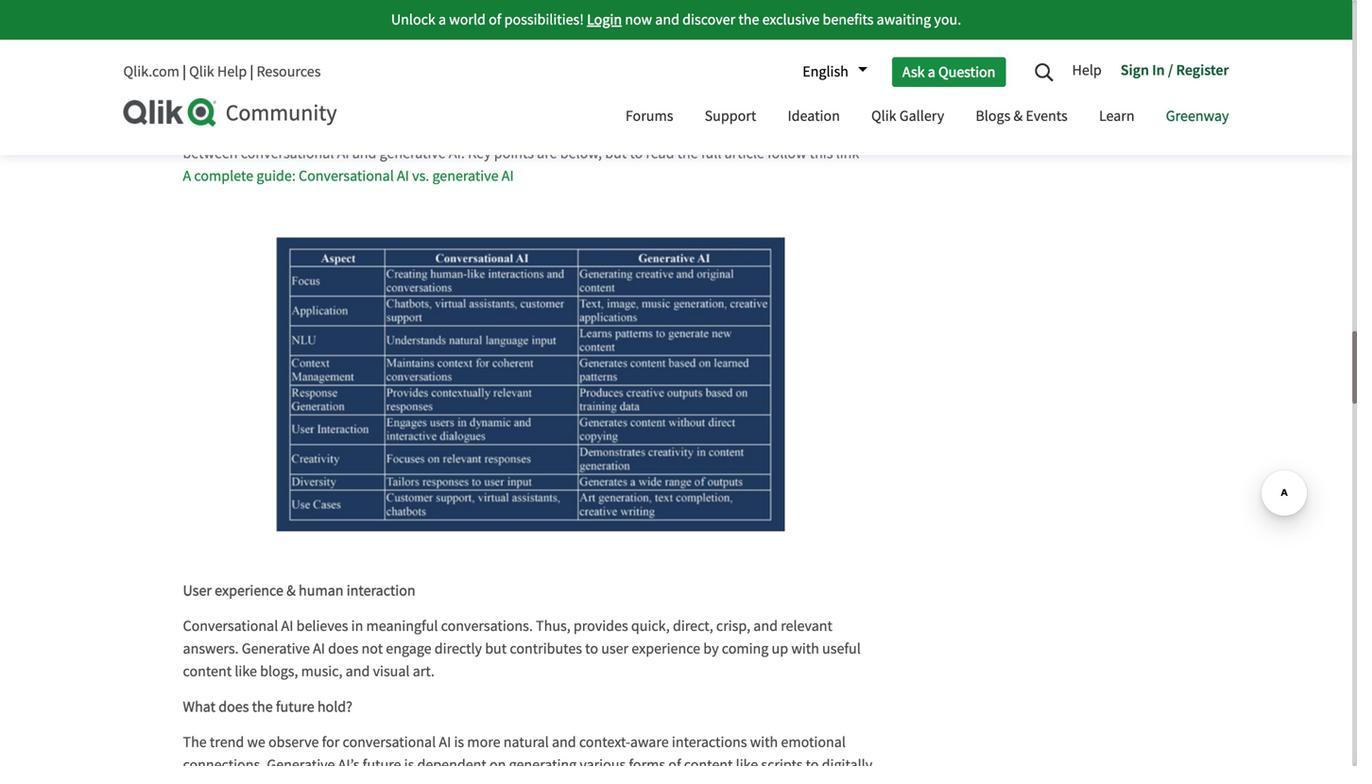 Task type: vqa. For each thing, say whether or not it's contained in the screenshot.
we
yes



Task type: locate. For each thing, give the bounding box(es) containing it.
0 horizontal spatial data
[[183, 63, 211, 82]]

coming
[[722, 640, 769, 659]]

for inside 'the trend we observe for conversational ai is more natural and context-aware interactions with emotional connections. generative ai's future is dependent on generating various forms of content like scripts to digitall'
[[322, 733, 340, 753]]

and up also
[[546, 0, 570, 14]]

context-
[[579, 733, 630, 753]]

0 horizontal spatial does
[[219, 698, 249, 717]]

to left "user"
[[585, 640, 598, 659]]

with down relevant
[[792, 640, 819, 659]]

for up ai's
[[322, 733, 340, 753]]

of right forms
[[669, 756, 681, 767]]

1 vertical spatial with
[[750, 733, 778, 753]]

a
[[183, 167, 191, 186]]

1 horizontal spatial experience
[[632, 640, 701, 659]]

0 vertical spatial does
[[328, 640, 359, 659]]

content down answers.
[[183, 662, 232, 682]]

like
[[235, 662, 257, 682], [736, 756, 758, 767]]

a up resources
[[264, 40, 272, 60]]

roles down hiring at the top of the page
[[632, 63, 663, 82]]

1 horizontal spatial with
[[792, 640, 819, 659]]

0 vertical spatial with
[[792, 640, 819, 659]]

data science central have put together this useful guide for understanding the differences between conversational ai and generative ai. key points are below, but to read the full article follow this link - a complete guide: conversational ai vs. generative ai
[[183, 121, 867, 186]]

but inside conversational ai believes in meaningful conversations. thus, provides quick, direct, crisp, and relevant answers. generative ai does not engage directly but contributes to user experience by coming up with useful content like blogs, music, and visual art.
[[485, 640, 507, 659]]

and up up
[[754, 617, 778, 636]]

0 vertical spatial like
[[235, 662, 257, 682]]

1 vertical spatial experience
[[632, 640, 701, 659]]

software
[[658, 40, 713, 60]]

0 horizontal spatial experience
[[215, 582, 284, 601]]

roles up 'hired'
[[841, 18, 872, 37]]

learn
[[1099, 106, 1135, 126]]

vs.
[[412, 167, 429, 186]]

and down put
[[352, 144, 377, 163]]

0 horizontal spatial |
[[183, 62, 186, 81]]

0 horizontal spatial future
[[276, 698, 314, 717]]

like left blogs,
[[235, 662, 257, 682]]

1 vertical spatial but
[[485, 640, 507, 659]]

of right the world at top
[[489, 10, 501, 29]]

0 vertical spatial this
[[430, 121, 453, 141]]

english
[[803, 62, 849, 81]]

in left job
[[594, 63, 606, 82]]

to up engineers
[[248, 40, 261, 60]]

0 vertical spatial future
[[276, 698, 314, 717]]

for
[[752, 18, 769, 37], [279, 63, 297, 82], [536, 121, 554, 141], [322, 733, 340, 753]]

for left the ai-
[[279, 63, 297, 82]]

-
[[863, 144, 867, 163]]

experience right user
[[215, 582, 284, 601]]

1 horizontal spatial understanding
[[557, 121, 649, 141]]

ask
[[903, 62, 925, 82]]

help left 'sign'
[[1072, 61, 1102, 80]]

visual
[[373, 662, 410, 682]]

resources link
[[257, 62, 321, 81]]

but down conversations.
[[485, 640, 507, 659]]

0 vertical spatial generative
[[380, 144, 446, 163]]

& inside popup button
[[1014, 106, 1023, 126]]

0 vertical spatial understanding
[[263, 86, 356, 105]]

in inside conversational ai believes in meaningful conversations. thus, provides quick, direct, crisp, and relevant answers. generative ai does not engage directly but contributes to user experience by coming up with useful content like blogs, music, and visual art.
[[351, 617, 363, 636]]

& left human
[[287, 582, 296, 601]]

in up positions.
[[390, 40, 402, 60]]

1 vertical spatial future
[[363, 756, 401, 767]]

menu bar
[[612, 90, 1244, 146]]

for inside data science central have put together this useful guide for understanding the differences between conversational ai and generative ai. key points are below, but to read the full article follow this link - a complete guide: conversational ai vs. generative ai
[[536, 121, 554, 141]]

support button
[[691, 90, 771, 146]]

1 vertical spatial more
[[467, 733, 501, 753]]

0 vertical spatial more
[[243, 18, 276, 37]]

1 horizontal spatial is
[[454, 733, 464, 753]]

to left read
[[630, 144, 643, 163]]

useful down relevant
[[822, 640, 861, 659]]

conversational down put
[[299, 167, 394, 186]]

like left scripts on the right bottom of the page
[[736, 756, 758, 767]]

generative up blogs,
[[242, 640, 310, 659]]

0 vertical spatial useful
[[456, 121, 495, 141]]

more up engineers
[[243, 18, 276, 37]]

ai down reported
[[579, 63, 591, 82]]

generative inside conversational ai believes in meaningful conversations. thus, provides quick, direct, crisp, and relevant answers. generative ai does not engage directly but contributes to user experience by coming up with useful content like blogs, music, and visual art.
[[242, 640, 310, 659]]

1 horizontal spatial roles
[[841, 18, 872, 37]]

2 vertical spatial in
[[351, 617, 363, 636]]

scripts
[[761, 756, 803, 767]]

1 vertical spatial &
[[287, 582, 296, 601]]

ai down marketing.
[[773, 18, 785, 37]]

does left not
[[328, 640, 359, 659]]

blogs & events button
[[962, 90, 1082, 146]]

does
[[328, 640, 359, 659], [219, 698, 249, 717]]

conversational up answers.
[[183, 617, 278, 636]]

0 vertical spatial conversational
[[299, 167, 394, 186]]

0 horizontal spatial content
[[183, 662, 232, 682]]

ai down points
[[502, 167, 514, 186]]

generative down ai.
[[432, 167, 499, 186]]

sign in / register link
[[1111, 54, 1229, 90]]

is down conversational
[[404, 756, 414, 767]]

of left the how
[[359, 86, 371, 105]]

1 vertical spatial like
[[736, 756, 758, 767]]

ai up a complete guide: conversational ai vs. generative ai link
[[337, 144, 349, 163]]

1 vertical spatial qlik
[[872, 106, 897, 126]]

qlik down according
[[189, 62, 214, 81]]

direct,
[[673, 617, 713, 636]]

with inside conversational ai believes in meaningful conversations. thus, provides quick, direct, crisp, and relevant answers. generative ai does not engage directly but contributes to user experience by coming up with useful content like blogs, music, and visual art.
[[792, 640, 819, 659]]

1 horizontal spatial does
[[328, 640, 359, 659]]

understanding down the ai-
[[263, 86, 356, 105]]

but
[[605, 144, 627, 163], [485, 640, 507, 659]]

& right blogs
[[1014, 106, 1023, 126]]

1 horizontal spatial qlik
[[872, 106, 897, 126]]

the left full
[[677, 144, 698, 163]]

content
[[183, 662, 232, 682], [684, 756, 733, 767]]

0 vertical spatial in
[[356, 0, 368, 14]]

1 vertical spatial content
[[684, 756, 733, 767]]

1 horizontal spatial &
[[1014, 106, 1023, 126]]

qlik.com link
[[123, 62, 180, 81]]

is up dependent
[[454, 733, 464, 753]]

this up ai.
[[430, 121, 453, 141]]

ask a question
[[903, 62, 996, 82]]

an
[[244, 86, 260, 105]]

user experience & human interaction
[[183, 582, 416, 601]]

for up are
[[536, 121, 554, 141]]

future inside 'the trend we observe for conversational ai is more natural and context-aware interactions with emotional connections. generative ai's future is dependent on generating various forms of content like scripts to digitall'
[[363, 756, 401, 767]]

qlik left gallery
[[872, 106, 897, 126]]

0 horizontal spatial more
[[243, 18, 276, 37]]

ai left vs.
[[397, 167, 409, 186]]

data up therefore
[[183, 63, 211, 82]]

put
[[348, 121, 370, 141]]

1 horizontal spatial future
[[363, 756, 401, 767]]

in inside in 2022, 39% of businesses reported hiring software engineers, and 35% hired data engineers for ai-related positions. it's clear that the use of ai in job roles could become the norm, therefore an understanding of how these
[[390, 40, 402, 60]]

central
[[268, 121, 312, 141]]

security
[[651, 0, 701, 14]]

0 horizontal spatial but
[[485, 640, 507, 659]]

article
[[725, 144, 765, 163]]

1 | from the left
[[183, 62, 186, 81]]

1 vertical spatial data
[[183, 63, 211, 82]]

1 vertical spatial useful
[[822, 640, 861, 659]]

engineers,
[[716, 40, 782, 60]]

useful
[[456, 121, 495, 141], [822, 640, 861, 659]]

help down according
[[217, 62, 247, 81]]

discover
[[683, 10, 736, 29]]

conversational inside conversational ai believes in meaningful conversations. thus, provides quick, direct, crisp, and relevant answers. generative ai does not engage directly but contributes to user experience by coming up with useful content like blogs, music, and visual art.
[[183, 617, 278, 636]]

and inside 'the trend we observe for conversational ai is more natural and context-aware interactions with emotional connections. generative ai's future is dependent on generating various forms of content like scripts to digitall'
[[552, 733, 576, 753]]

and
[[546, 0, 570, 14], [655, 10, 680, 29], [785, 40, 809, 60], [352, 144, 377, 163], [754, 617, 778, 636], [346, 662, 370, 682], [552, 733, 576, 753]]

conversational
[[299, 167, 394, 186], [183, 617, 278, 636]]

full
[[701, 144, 722, 163]]

will
[[530, 18, 552, 37]]

1 horizontal spatial useful
[[822, 640, 861, 659]]

understanding up below,
[[557, 121, 649, 141]]

conversational
[[343, 733, 436, 753]]

the up read
[[652, 121, 673, 141]]

0 horizontal spatial useful
[[456, 121, 495, 141]]

in up not
[[351, 617, 363, 636]]

1 vertical spatial in
[[594, 63, 606, 82]]

and inside in fields ranging from big data and information security to  digital marketing. as ai becomes more integrated into business practices there will also be
[[546, 0, 570, 14]]

more up on
[[467, 733, 501, 753]]

0 horizontal spatial in
[[390, 40, 402, 60]]

job
[[609, 63, 629, 82]]

on
[[490, 756, 506, 767]]

businesses
[[488, 40, 557, 60]]

of inside 'the trend we observe for conversational ai is more natural and context-aware interactions with emotional connections. generative ai's future is dependent on generating various forms of content like scripts to digitall'
[[669, 756, 681, 767]]

a
[[439, 10, 446, 29], [603, 18, 611, 37], [264, 40, 272, 60], [928, 62, 936, 82]]

unlock a world of possibilities! login now and discover the exclusive benefits awaiting you.
[[391, 10, 962, 29]]

generating
[[509, 756, 577, 767]]

to down the emotional
[[806, 756, 819, 767]]

greenway link
[[1152, 90, 1244, 146]]

in inside in 2022, 39% of businesses reported hiring software engineers, and 35% hired data engineers for ai-related positions. it's clear that the use of ai in job roles could become the norm, therefore an understanding of how these
[[594, 63, 606, 82]]

1 vertical spatial conversational
[[183, 617, 278, 636]]

therefore
[[183, 86, 241, 105]]

0 vertical spatial content
[[183, 662, 232, 682]]

a right the ask
[[928, 62, 936, 82]]

0 horizontal spatial understanding
[[263, 86, 356, 105]]

| right qlik.com
[[183, 62, 186, 81]]

0 horizontal spatial conversational
[[183, 617, 278, 636]]

ai up dependent
[[439, 733, 451, 753]]

according
[[183, 40, 245, 60]]

ideation
[[788, 106, 840, 126]]

answers.
[[183, 640, 239, 659]]

1 vertical spatial understanding
[[557, 121, 649, 141]]

1 vertical spatial generative
[[267, 756, 335, 767]]

useful inside data science central have put together this useful guide for understanding the differences between conversational ai and generative ai. key points are below, but to read the full article follow this link - a complete guide: conversational ai vs. generative ai
[[456, 121, 495, 141]]

0 vertical spatial roles
[[841, 18, 872, 37]]

ai right as on the right of the page
[[856, 0, 868, 14]]

to inside the , according to a mckinsey report.
[[248, 40, 261, 60]]

1 horizontal spatial |
[[250, 62, 254, 81]]

1 horizontal spatial this
[[810, 144, 833, 163]]

does right what on the bottom left of the page
[[219, 698, 249, 717]]

science
[[218, 121, 265, 141]]

in fields ranging from big data and information security to  digital marketing. as ai becomes more integrated into business practices there will also be
[[183, 0, 868, 37]]

0 horizontal spatial qlik
[[189, 62, 214, 81]]

generative up vs.
[[380, 144, 446, 163]]

0 vertical spatial qlik
[[189, 62, 214, 81]]

understanding inside in 2022, 39% of businesses reported hiring software engineers, and 35% hired data engineers for ai-related positions. it's clear that the use of ai in job roles could become the norm, therefore an understanding of how these
[[263, 86, 356, 105]]

data
[[515, 0, 543, 14], [183, 63, 211, 82]]

1 horizontal spatial content
[[684, 756, 733, 767]]

ai's
[[338, 756, 360, 767]]

also
[[555, 18, 581, 37]]

0 vertical spatial &
[[1014, 106, 1023, 126]]

1 vertical spatial roles
[[632, 63, 663, 82]]

ai inside in fields ranging from big data and information security to  digital marketing. as ai becomes more integrated into business practices there will also be
[[856, 0, 868, 14]]

be
[[584, 18, 600, 37]]

future
[[276, 698, 314, 717], [363, 756, 401, 767]]

qlik
[[189, 62, 214, 81], [872, 106, 897, 126]]

content down interactions
[[684, 756, 733, 767]]

thus,
[[536, 617, 571, 636]]

various
[[580, 756, 626, 767]]

0 horizontal spatial with
[[750, 733, 778, 753]]

0 vertical spatial generative
[[242, 640, 310, 659]]

1 horizontal spatial more
[[467, 733, 501, 753]]

data up will
[[515, 0, 543, 14]]

|
[[183, 62, 186, 81], [250, 62, 254, 81]]

0 horizontal spatial like
[[235, 662, 257, 682]]

to inside data science central have put together this useful guide for understanding the differences between conversational ai and generative ai. key points are below, but to read the full article follow this link - a complete guide: conversational ai vs. generative ai
[[630, 144, 643, 163]]

1 horizontal spatial but
[[605, 144, 627, 163]]

for inside in 2022, 39% of businesses reported hiring software engineers, and 35% hired data engineers for ai-related positions. it's clear that the use of ai in job roles could become the norm, therefore an understanding of how these
[[279, 63, 297, 82]]

data inside in 2022, 39% of businesses reported hiring software engineers, and 35% hired data engineers for ai-related positions. it's clear that the use of ai in job roles could become the norm, therefore an understanding of how these
[[183, 63, 211, 82]]

experience down quick,
[[632, 640, 701, 659]]

and up generating
[[552, 733, 576, 753]]

the up 'engineers,'
[[739, 10, 759, 29]]

ranging
[[408, 0, 456, 14]]

ai
[[856, 0, 868, 14], [773, 18, 785, 37], [579, 63, 591, 82], [337, 144, 349, 163], [397, 167, 409, 186], [502, 167, 514, 186], [281, 617, 293, 636], [313, 640, 325, 659], [439, 733, 451, 753]]

| up an
[[250, 62, 254, 81]]

roles inside in 2022, 39% of businesses reported hiring software engineers, and 35% hired data engineers for ai-related positions. it's clear that the use of ai in job roles could become the norm, therefore an understanding of how these
[[632, 63, 663, 82]]

0 vertical spatial data
[[515, 0, 543, 14]]

and up norm,
[[785, 40, 809, 60]]

ask a question link
[[892, 57, 1006, 87]]

content inside conversational ai believes in meaningful conversations. thus, provides quick, direct, crisp, and relevant answers. generative ai does not engage directly but contributes to user experience by coming up with useful content like blogs, music, and visual art.
[[183, 662, 232, 682]]

and right now
[[655, 10, 680, 29]]

0 horizontal spatial &
[[287, 582, 296, 601]]

a complete guide: conversational ai vs. generative ai link
[[183, 167, 514, 186]]

1 horizontal spatial in
[[1153, 61, 1165, 79]]

now
[[625, 10, 652, 29]]

0 vertical spatial experience
[[215, 582, 284, 601]]

report.
[[337, 40, 384, 60]]

1 vertical spatial is
[[404, 756, 414, 767]]

generative down observe
[[267, 756, 335, 767]]

meaningful
[[366, 617, 438, 636]]

a much higher demand for ai support roles link
[[600, 18, 872, 37]]

0 vertical spatial but
[[605, 144, 627, 163]]

1 vertical spatial in
[[1153, 61, 1165, 79]]

it's
[[429, 63, 448, 82]]

0 horizontal spatial roles
[[632, 63, 663, 82]]

complete
[[194, 167, 253, 186]]

higher
[[653, 18, 693, 37]]

1 horizontal spatial data
[[515, 0, 543, 14]]

1 horizontal spatial like
[[736, 756, 758, 767]]

0 horizontal spatial is
[[404, 756, 414, 767]]

this left link
[[810, 144, 833, 163]]

future down conversational
[[363, 756, 401, 767]]

in up into
[[356, 0, 368, 14]]

differences
[[676, 121, 746, 141]]

experience inside conversational ai believes in meaningful conversations. thus, provides quick, direct, crisp, and relevant answers. generative ai does not engage directly but contributes to user experience by coming up with useful content like blogs, music, and visual art.
[[632, 640, 701, 659]]

does inside conversational ai believes in meaningful conversations. thus, provides quick, direct, crisp, and relevant answers. generative ai does not engage directly but contributes to user experience by coming up with useful content like blogs, music, and visual art.
[[328, 640, 359, 659]]

39%
[[442, 40, 470, 60]]

useful up key
[[456, 121, 495, 141]]

login
[[587, 10, 622, 29]]

but right below,
[[605, 144, 627, 163]]

1 horizontal spatial conversational
[[299, 167, 394, 186]]

ai left believes
[[281, 617, 293, 636]]

future up observe
[[276, 698, 314, 717]]

experience
[[215, 582, 284, 601], [632, 640, 701, 659]]

0 vertical spatial in
[[390, 40, 402, 60]]

community
[[226, 99, 337, 128]]

in left /
[[1153, 61, 1165, 79]]

exclusive
[[762, 10, 820, 29]]

with up scripts on the right bottom of the page
[[750, 733, 778, 753]]

&
[[1014, 106, 1023, 126], [287, 582, 296, 601]]

have
[[315, 121, 345, 141]]



Task type: describe. For each thing, give the bounding box(es) containing it.
music,
[[301, 662, 343, 682]]

reported
[[560, 40, 616, 60]]

of right 39%
[[473, 40, 485, 60]]

but inside data science central have put together this useful guide for understanding the differences between conversational ai and generative ai. key points are below, but to read the full article follow this link - a complete guide: conversational ai vs. generative ai
[[605, 144, 627, 163]]

engineers
[[214, 63, 276, 82]]

positions.
[[364, 63, 426, 82]]

aware
[[630, 733, 669, 753]]

ai inside in 2022, 39% of businesses reported hiring software engineers, and 35% hired data engineers for ai-related positions. it's clear that the use of ai in job roles could become the norm, therefore an understanding of how these
[[579, 63, 591, 82]]

user
[[183, 582, 212, 601]]

big
[[492, 0, 512, 14]]

a right the be
[[603, 18, 611, 37]]

content inside 'the trend we observe for conversational ai is more natural and context-aware interactions with emotional connections. generative ai's future is dependent on generating various forms of content like scripts to digitall'
[[684, 756, 733, 767]]

the down 'engineers,'
[[758, 63, 779, 82]]

qlik help link
[[189, 62, 247, 81]]

understanding inside data science central have put together this useful guide for understanding the differences between conversational ai and generative ai. key points are below, but to read the full article follow this link - a complete guide: conversational ai vs. generative ai
[[557, 121, 649, 141]]

more inside in fields ranging from big data and information security to  digital marketing. as ai becomes more integrated into business practices there will also be
[[243, 18, 276, 37]]

provides
[[574, 617, 628, 636]]

norm,
[[782, 63, 820, 82]]

points
[[494, 144, 534, 163]]

key
[[468, 144, 491, 163]]

help link
[[1072, 54, 1111, 90]]

sign in / register
[[1121, 61, 1229, 79]]

a inside ask a question link
[[928, 62, 936, 82]]

1 vertical spatial does
[[219, 698, 249, 717]]

support
[[705, 106, 756, 126]]

0 horizontal spatial help
[[217, 62, 247, 81]]

together
[[373, 121, 427, 141]]

use
[[538, 63, 560, 82]]

blogs & events
[[976, 106, 1068, 126]]

natural
[[504, 733, 549, 753]]

question
[[939, 62, 996, 82]]

digital
[[724, 0, 763, 14]]

hired
[[843, 40, 876, 60]]

and down not
[[346, 662, 370, 682]]

of right the use
[[563, 63, 576, 82]]

and inside data science central have put together this useful guide for understanding the differences between conversational ai and generative ai. key points are below, but to read the full article follow this link - a complete guide: conversational ai vs. generative ai
[[352, 144, 377, 163]]

like inside 'the trend we observe for conversational ai is more natural and context-aware interactions with emotional connections. generative ai's future is dependent on generating various forms of content like scripts to digitall'
[[736, 756, 758, 767]]

relevant
[[781, 617, 833, 636]]

world
[[449, 10, 486, 29]]

data
[[186, 121, 215, 141]]

ideation button
[[774, 90, 854, 146]]

1 vertical spatial this
[[810, 144, 833, 163]]

login link
[[587, 10, 622, 29]]

conversations.
[[441, 617, 533, 636]]

qlik image
[[123, 98, 218, 127]]

not
[[362, 640, 383, 659]]

and inside in 2022, 39% of businesses reported hiring software engineers, and 35% hired data engineers for ai-related positions. it's clear that the use of ai in job roles could become the norm, therefore an understanding of how these
[[785, 40, 809, 60]]

1 horizontal spatial help
[[1072, 61, 1102, 80]]

in inside in fields ranging from big data and information security to  digital marketing. as ai becomes more integrated into business practices there will also be
[[356, 0, 368, 14]]

by
[[704, 640, 719, 659]]

qlik.com
[[123, 62, 180, 81]]

a left the world at top
[[439, 10, 446, 29]]

2 | from the left
[[250, 62, 254, 81]]

from
[[459, 0, 489, 14]]

data inside in fields ranging from big data and information security to  digital marketing. as ai becomes more integrated into business practices there will also be
[[515, 0, 543, 14]]

to inside 'the trend we observe for conversational ai is more natural and context-aware interactions with emotional connections. generative ai's future is dependent on generating various forms of content like scripts to digitall'
[[806, 756, 819, 767]]

35%
[[812, 40, 840, 60]]

, according to a mckinsey report.
[[183, 18, 875, 60]]

mckinsey
[[275, 40, 334, 60]]

are
[[537, 144, 557, 163]]

ai-
[[300, 63, 317, 82]]

the
[[183, 733, 207, 753]]

a inside the , according to a mckinsey report.
[[264, 40, 272, 60]]

trend
[[210, 733, 244, 753]]

menu bar containing forums
[[612, 90, 1244, 146]]

1 vertical spatial generative
[[432, 167, 499, 186]]

below,
[[560, 144, 602, 163]]

conversational inside data science central have put together this useful guide for understanding the differences between conversational ai and generative ai. key points are below, but to read the full article follow this link - a complete guide: conversational ai vs. generative ai
[[299, 167, 394, 186]]

blogs
[[976, 106, 1011, 126]]

forums button
[[612, 90, 688, 146]]

as
[[838, 0, 853, 14]]

qlik inside qlik gallery link
[[872, 106, 897, 126]]

qlik gallery link
[[857, 90, 959, 146]]

could
[[666, 63, 701, 82]]

we
[[247, 733, 265, 753]]

the down businesses
[[514, 63, 535, 82]]

connections.
[[183, 756, 264, 767]]

blogs,
[[260, 662, 298, 682]]

0 vertical spatial is
[[454, 733, 464, 753]]

the up we at the left
[[252, 698, 273, 717]]

clear
[[451, 63, 482, 82]]

there
[[493, 18, 527, 37]]

/
[[1168, 61, 1173, 79]]

hiring
[[619, 40, 655, 60]]

more inside 'the trend we observe for conversational ai is more natural and context-aware interactions with emotional connections. generative ai's future is dependent on generating various forms of content like scripts to digitall'
[[467, 733, 501, 753]]

directly
[[435, 640, 482, 659]]

generative inside 'the trend we observe for conversational ai is more natural and context-aware interactions with emotional connections. generative ai's future is dependent on generating various forms of content like scripts to digitall'
[[267, 756, 335, 767]]

into
[[347, 18, 372, 37]]

learn button
[[1085, 90, 1149, 146]]

awaiting
[[877, 10, 931, 29]]

useful inside conversational ai believes in meaningful conversations. thus, provides quick, direct, crisp, and relevant answers. generative ai does not engage directly but contributes to user experience by coming up with useful content like blogs, music, and visual art.
[[822, 640, 861, 659]]

0 horizontal spatial this
[[430, 121, 453, 141]]

what
[[183, 698, 216, 717]]

forms
[[629, 756, 666, 767]]

ai up music,
[[313, 640, 325, 659]]

business
[[375, 18, 430, 37]]

engage
[[386, 640, 432, 659]]

observe
[[268, 733, 319, 753]]

emotional
[[781, 733, 846, 753]]

you.
[[934, 10, 962, 29]]

with inside 'the trend we observe for conversational ai is more natural and context-aware interactions with emotional connections. generative ai's future is dependent on generating various forms of content like scripts to digitall'
[[750, 733, 778, 753]]

guide:
[[256, 167, 296, 186]]

greenway
[[1166, 106, 1229, 126]]

for up 'engineers,'
[[752, 18, 769, 37]]

benefits
[[823, 10, 874, 29]]

like inside conversational ai believes in meaningful conversations. thus, provides quick, direct, crisp, and relevant answers. generative ai does not engage directly but contributes to user experience by coming up with useful content like blogs, music, and visual art.
[[235, 662, 257, 682]]

link
[[836, 144, 860, 163]]

conversational ai believes in meaningful conversations. thus, provides quick, direct, crisp, and relevant answers. generative ai does not engage directly but contributes to user experience by coming up with useful content like blogs, music, and visual art.
[[183, 617, 861, 682]]

qlik gallery
[[872, 106, 945, 126]]

ai.
[[449, 144, 465, 163]]

a much higher demand for ai support roles
[[600, 18, 872, 37]]

much
[[614, 18, 649, 37]]

community link
[[123, 98, 593, 128]]

guide
[[498, 121, 533, 141]]

become
[[704, 63, 755, 82]]

to inside conversational ai believes in meaningful conversations. thus, provides quick, direct, crisp, and relevant answers. generative ai does not engage directly but contributes to user experience by coming up with useful content like blogs, music, and visual art.
[[585, 640, 598, 659]]

forums
[[626, 106, 673, 126]]

ai inside 'the trend we observe for conversational ai is more natural and context-aware interactions with emotional connections. generative ai's future is dependent on generating various forms of content like scripts to digitall'
[[439, 733, 451, 753]]

these
[[405, 86, 439, 105]]

unlock
[[391, 10, 436, 29]]

marketing.
[[766, 0, 835, 14]]



